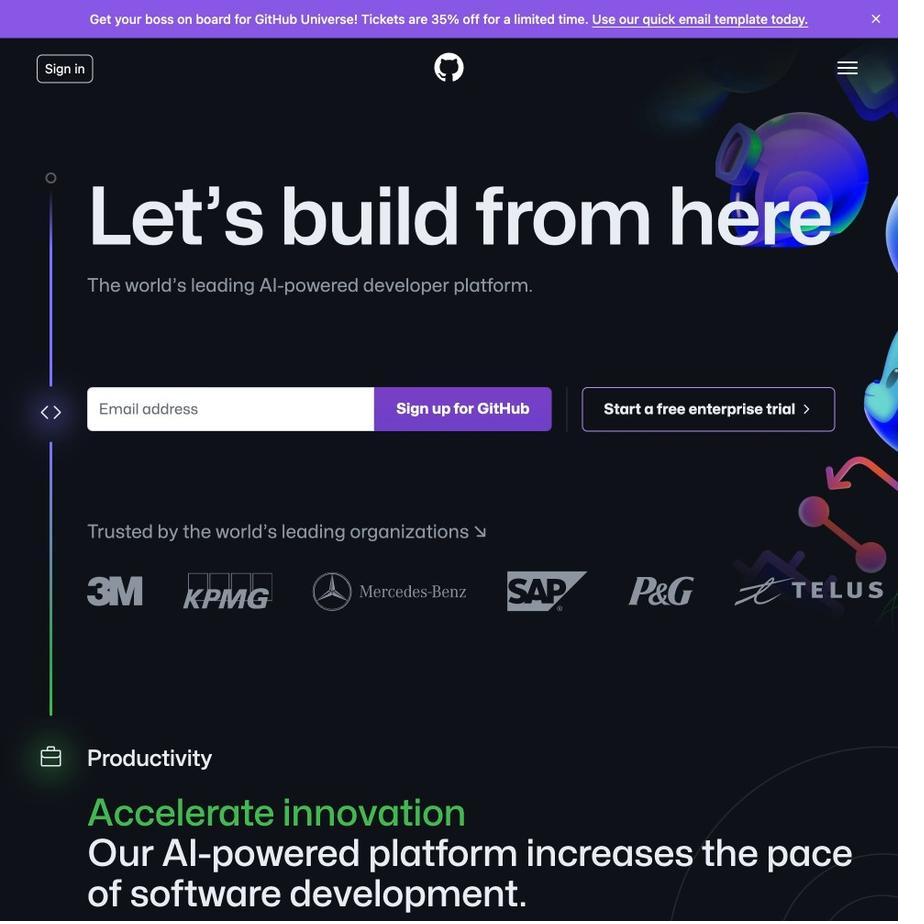 Task type: locate. For each thing, give the bounding box(es) containing it.
p&g logo image
[[628, 577, 695, 607]]

kpmg logo image
[[183, 573, 273, 610]]

announcement alert
[[0, 0, 899, 38]]

Email address email field
[[87, 388, 375, 432]]

briefcase image
[[40, 747, 62, 769]]

telus logo image
[[735, 577, 884, 607]]



Task type: vqa. For each thing, say whether or not it's contained in the screenshot.
Announcement alert on the top
yes



Task type: describe. For each thing, give the bounding box(es) containing it.
homepage image
[[435, 53, 464, 82]]

mercedes-benz logo image
[[312, 572, 468, 612]]

sap logo image
[[508, 572, 588, 612]]

close image
[[870, 11, 884, 26]]

3m logo image
[[87, 570, 143, 614]]



